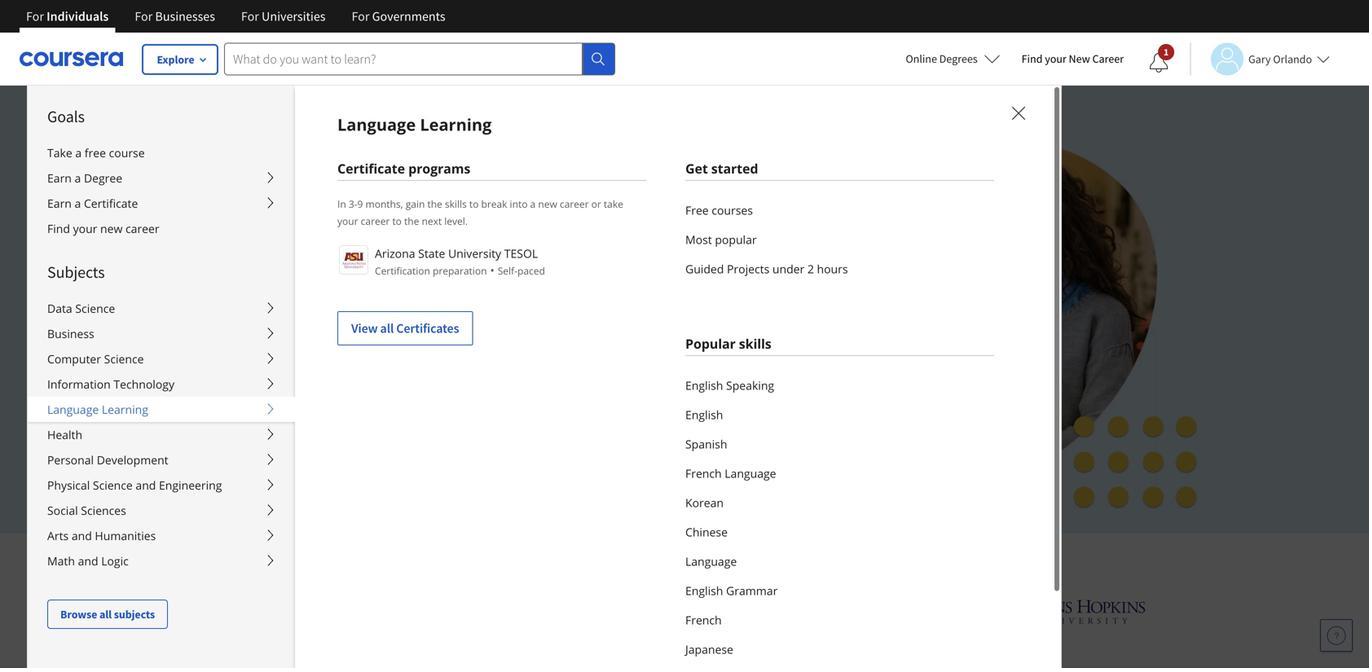 Task type: vqa. For each thing, say whether or not it's contained in the screenshot.
back
yes



Task type: describe. For each thing, give the bounding box(es) containing it.
arts and humanities
[[47, 528, 156, 544]]

a for certificate
[[75, 196, 81, 211]]

health button
[[28, 422, 295, 448]]

english for english grammar
[[686, 583, 723, 599]]

science for data
[[75, 301, 115, 316]]

What do you want to learn? text field
[[224, 43, 583, 75]]

for for businesses
[[135, 8, 153, 24]]

development
[[97, 452, 168, 468]]

korean link
[[686, 488, 994, 518]]

view
[[351, 320, 378, 337]]

new inside explore menu element
[[100, 221, 123, 236]]

take
[[604, 197, 623, 211]]

find for find your new career
[[47, 221, 70, 236]]

social sciences
[[47, 503, 126, 518]]

course
[[109, 145, 145, 161]]

universities
[[587, 547, 691, 573]]

start 7-day free trial
[[238, 403, 356, 419]]

all for subjects
[[99, 607, 112, 622]]

projects
[[727, 261, 770, 277]]

free
[[85, 145, 106, 161]]

show notifications image
[[1149, 53, 1169, 73]]

skills inside in 3-9 months, gain the skills to break into a new career or take your career to the next level.
[[445, 197, 467, 211]]

1 vertical spatial the
[[404, 214, 419, 228]]

state
[[418, 246, 445, 261]]

for for universities
[[241, 8, 259, 24]]

french language link
[[686, 459, 994, 488]]

speaking
[[726, 378, 774, 393]]

earn for earn a degree
[[47, 170, 72, 186]]

/month, cancel anytime
[[231, 365, 367, 381]]

certificate
[[409, 258, 491, 282]]

courses,
[[538, 229, 607, 253]]

physical science and engineering
[[47, 478, 222, 493]]

science for computer
[[104, 351, 144, 367]]

cancel
[[281, 365, 317, 381]]

find your new career link
[[1014, 49, 1132, 69]]

english for english speaking
[[686, 378, 723, 393]]

on
[[669, 229, 691, 253]]

popular
[[686, 335, 736, 353]]

certificate inside dropdown button
[[84, 196, 138, 211]]

learning inside menu item
[[420, 113, 492, 136]]

in 3-9 months, gain the skills to break into a new career or take your career to the next level.
[[337, 197, 623, 228]]

language link
[[686, 547, 994, 576]]

find for find your new career
[[1022, 51, 1043, 66]]

engineering
[[159, 478, 222, 493]]

/year
[[253, 441, 283, 457]]

banner navigation
[[13, 0, 459, 33]]

hands-
[[611, 229, 669, 253]]

french link
[[686, 606, 994, 635]]

most popular link
[[686, 225, 994, 254]]

physical
[[47, 478, 90, 493]]

computer science button
[[28, 346, 295, 372]]

take a free course
[[47, 145, 145, 161]]

plus
[[973, 547, 1011, 573]]

leading
[[515, 547, 581, 573]]

ready
[[357, 258, 404, 282]]

get started
[[686, 160, 758, 177]]

1
[[1164, 46, 1169, 58]]

1 horizontal spatial skills
[[739, 335, 772, 353]]

money-
[[355, 441, 398, 457]]

arizona
[[375, 246, 415, 261]]

/year with 14-day money-back guarantee
[[253, 441, 487, 457]]

earn a certificate button
[[28, 191, 295, 216]]

governments
[[372, 8, 446, 24]]

start
[[238, 403, 266, 419]]

goals
[[47, 106, 85, 127]]

access
[[298, 229, 353, 253]]

french for french
[[686, 613, 722, 628]]

career
[[1093, 51, 1124, 66]]

and left logic on the left bottom of the page
[[78, 553, 98, 569]]

browse
[[60, 607, 97, 622]]

data science
[[47, 301, 115, 316]]

coursera image
[[20, 46, 123, 72]]

degree
[[84, 170, 122, 186]]

language learning inside popup button
[[47, 402, 148, 417]]

14-
[[315, 441, 332, 457]]

hours
[[817, 261, 848, 277]]

data science button
[[28, 296, 295, 321]]

courses
[[712, 203, 753, 218]]

online degrees button
[[893, 41, 1014, 77]]

unlimited access to 7,000+ world-class courses, hands-on projects, and job-ready certificate programs—all included in your subscription
[[212, 229, 711, 311]]

arts
[[47, 528, 69, 544]]

language inside "link"
[[725, 466, 776, 481]]

arts and humanities button
[[28, 523, 295, 549]]

popular skills
[[686, 335, 772, 353]]

language learning menu item
[[294, 85, 1369, 668]]

companies
[[736, 547, 835, 573]]

in
[[695, 258, 711, 282]]

for for individuals
[[26, 8, 44, 24]]

language learning inside menu item
[[337, 113, 492, 136]]

coursera
[[884, 547, 968, 573]]

list for get started
[[686, 196, 994, 284]]

for universities
[[241, 8, 326, 24]]

personal
[[47, 452, 94, 468]]

french for french language
[[686, 466, 722, 481]]

online
[[906, 51, 937, 66]]

explore button
[[143, 45, 218, 74]]

french language
[[686, 466, 776, 481]]

leading universities and companies with coursera plus
[[510, 547, 1011, 573]]

take a free course link
[[28, 140, 295, 165]]

under
[[773, 261, 805, 277]]

1 vertical spatial with
[[840, 547, 879, 573]]

johns hopkins university image
[[991, 597, 1146, 627]]

for individuals
[[26, 8, 109, 24]]

subjects
[[47, 262, 105, 282]]

world-
[[439, 229, 493, 253]]

a for free
[[75, 145, 82, 161]]

language down chinese
[[686, 554, 737, 569]]

english grammar link
[[686, 576, 994, 606]]

gary orlando
[[1249, 52, 1312, 66]]

your inside unlimited access to 7,000+ world-class courses, hands-on projects, and job-ready certificate programs—all included in your subscription
[[212, 286, 250, 311]]

english speaking link
[[686, 371, 994, 400]]

learning inside popup button
[[102, 402, 148, 417]]

technology
[[114, 377, 174, 392]]

arizona state university tesol certification preparation • self-paced
[[375, 246, 545, 278]]

language learning group
[[27, 85, 1369, 668]]

free inside language learning menu item
[[686, 203, 709, 218]]



Task type: locate. For each thing, give the bounding box(es) containing it.
0 vertical spatial language learning
[[337, 113, 492, 136]]

and down chinese
[[696, 547, 731, 573]]

a left degree
[[75, 170, 81, 186]]

0 vertical spatial learning
[[420, 113, 492, 136]]

0 horizontal spatial find
[[47, 221, 70, 236]]

0 vertical spatial new
[[538, 197, 557, 211]]

3 for from the left
[[241, 8, 259, 24]]

your down projects,
[[212, 286, 250, 311]]

language learning
[[337, 113, 492, 136], [47, 402, 148, 417]]

and inside dropdown button
[[136, 478, 156, 493]]

english grammar
[[686, 583, 778, 599]]

0 horizontal spatial new
[[100, 221, 123, 236]]

1 vertical spatial list
[[686, 371, 994, 668]]

0 vertical spatial science
[[75, 301, 115, 316]]

1 horizontal spatial the
[[428, 197, 442, 211]]

partnername logo image
[[339, 245, 368, 275]]

to down months,
[[392, 214, 402, 228]]

businesses
[[155, 8, 215, 24]]

science inside dropdown button
[[93, 478, 133, 493]]

0 vertical spatial free
[[686, 203, 709, 218]]

0 vertical spatial earn
[[47, 170, 72, 186]]

0 vertical spatial find
[[1022, 51, 1043, 66]]

for left 'governments'
[[352, 8, 370, 24]]

close image
[[1008, 102, 1029, 123], [1008, 102, 1029, 123], [1008, 103, 1030, 124]]

coursera plus image
[[212, 153, 460, 177]]

0 vertical spatial certificate
[[337, 160, 405, 177]]

sciences
[[81, 503, 126, 518]]

and inside unlimited access to 7,000+ world-class courses, hands-on projects, and job-ready certificate programs—all included in your subscription
[[288, 258, 320, 282]]

1 horizontal spatial language learning
[[337, 113, 492, 136]]

0 vertical spatial to
[[469, 197, 479, 211]]

free inside button
[[303, 403, 328, 419]]

0 horizontal spatial skills
[[445, 197, 467, 211]]

career down months,
[[361, 214, 390, 228]]

1 horizontal spatial certificate
[[337, 160, 405, 177]]

university
[[448, 246, 501, 261]]

social
[[47, 503, 78, 518]]

language down spanish
[[725, 466, 776, 481]]

explore menu element
[[28, 86, 295, 629]]

in
[[337, 197, 346, 211]]

learning down information technology at left
[[102, 402, 148, 417]]

1 horizontal spatial all
[[380, 320, 394, 337]]

science for physical
[[93, 478, 133, 493]]

0 horizontal spatial learning
[[102, 402, 148, 417]]

0 horizontal spatial with
[[286, 441, 312, 457]]

and up subscription
[[288, 258, 320, 282]]

learning
[[420, 113, 492, 136], [102, 402, 148, 417]]

the up the next
[[428, 197, 442, 211]]

1 vertical spatial science
[[104, 351, 144, 367]]

0 vertical spatial with
[[286, 441, 312, 457]]

0 horizontal spatial day
[[280, 403, 301, 419]]

0 vertical spatial all
[[380, 320, 394, 337]]

1 earn from the top
[[47, 170, 72, 186]]

for
[[26, 8, 44, 24], [135, 8, 153, 24], [241, 8, 259, 24], [352, 8, 370, 24]]

certificate programs
[[337, 160, 471, 177]]

0 vertical spatial skills
[[445, 197, 467, 211]]

french up korean
[[686, 466, 722, 481]]

a left free
[[75, 145, 82, 161]]

3-
[[349, 197, 357, 211]]

new inside in 3-9 months, gain the skills to break into a new career or take your career to the next level.
[[538, 197, 557, 211]]

1 vertical spatial new
[[100, 221, 123, 236]]

0 vertical spatial day
[[280, 403, 301, 419]]

0 horizontal spatial to
[[357, 229, 374, 253]]

0 horizontal spatial career
[[126, 221, 159, 236]]

all right browse
[[99, 607, 112, 622]]

paced
[[518, 264, 545, 278]]

all right view
[[380, 320, 394, 337]]

language learning down information technology at left
[[47, 402, 148, 417]]

find down earn a certificate
[[47, 221, 70, 236]]

view all certificates list
[[337, 244, 646, 346]]

2 vertical spatial to
[[357, 229, 374, 253]]

0 vertical spatial the
[[428, 197, 442, 211]]

learning up 'programs'
[[420, 113, 492, 136]]

programs—all
[[496, 258, 614, 282]]

chinese link
[[686, 518, 994, 547]]

free
[[686, 203, 709, 218], [303, 403, 328, 419]]

0 vertical spatial english
[[686, 378, 723, 393]]

math
[[47, 553, 75, 569]]

find your new career link
[[28, 216, 295, 241]]

find left new
[[1022, 51, 1043, 66]]

chinese
[[686, 525, 728, 540]]

gary orlando button
[[1190, 43, 1330, 75]]

1 vertical spatial earn
[[47, 196, 72, 211]]

physical science and engineering button
[[28, 473, 295, 498]]

and down development
[[136, 478, 156, 493]]

individuals
[[47, 8, 109, 24]]

all inside button
[[99, 607, 112, 622]]

your down earn a certificate
[[73, 221, 97, 236]]

a for degree
[[75, 170, 81, 186]]

1 vertical spatial english
[[686, 407, 723, 423]]

gary
[[1249, 52, 1271, 66]]

break
[[481, 197, 507, 211]]

find inside explore menu element
[[47, 221, 70, 236]]

computer science
[[47, 351, 144, 367]]

trial
[[331, 403, 356, 419]]

guided
[[686, 261, 724, 277]]

your inside in 3-9 months, gain the skills to break into a new career or take your career to the next level.
[[337, 214, 358, 228]]

all for certificates
[[380, 320, 394, 337]]

career inside explore menu element
[[126, 221, 159, 236]]

english left grammar
[[686, 583, 723, 599]]

free up most
[[686, 203, 709, 218]]

career down earn a certificate dropdown button
[[126, 221, 159, 236]]

english link
[[686, 400, 994, 430]]

a right into on the top
[[530, 197, 536, 211]]

list for popular skills
[[686, 371, 994, 668]]

7,000+
[[379, 229, 435, 253]]

1 vertical spatial language learning
[[47, 402, 148, 417]]

with up english grammar link at right
[[840, 547, 879, 573]]

french inside "link"
[[686, 466, 722, 481]]

new
[[538, 197, 557, 211], [100, 221, 123, 236]]

science up information technology at left
[[104, 351, 144, 367]]

for left universities
[[241, 8, 259, 24]]

close image
[[1008, 102, 1029, 123], [1008, 102, 1029, 123], [1008, 102, 1029, 123], [1008, 102, 1029, 123]]

language down information
[[47, 402, 99, 417]]

0 vertical spatial french
[[686, 466, 722, 481]]

list
[[686, 196, 994, 284], [686, 371, 994, 668]]

/year with 14-day money-back guarantee button
[[212, 440, 487, 458]]

2 vertical spatial english
[[686, 583, 723, 599]]

language
[[337, 113, 416, 136], [47, 402, 99, 417], [725, 466, 776, 481], [686, 554, 737, 569]]

2 list from the top
[[686, 371, 994, 668]]

2 earn from the top
[[47, 196, 72, 211]]

0 horizontal spatial certificate
[[84, 196, 138, 211]]

new down earn a certificate
[[100, 221, 123, 236]]

day
[[280, 403, 301, 419], [332, 441, 352, 457]]

new right into on the top
[[538, 197, 557, 211]]

to left arizona
[[357, 229, 374, 253]]

1 horizontal spatial new
[[538, 197, 557, 211]]

free courses
[[686, 203, 753, 218]]

1 english from the top
[[686, 378, 723, 393]]

math and logic
[[47, 553, 129, 569]]

0 horizontal spatial free
[[303, 403, 328, 419]]

new
[[1069, 51, 1090, 66]]

a inside in 3-9 months, gain the skills to break into a new career or take your career to the next level.
[[530, 197, 536, 211]]

the down "gain"
[[404, 214, 419, 228]]

day right start
[[280, 403, 301, 419]]

1 vertical spatial find
[[47, 221, 70, 236]]

2 for from the left
[[135, 8, 153, 24]]

projects,
[[212, 258, 284, 282]]

university of illinois at urbana-champaign image
[[223, 599, 351, 625]]

1 vertical spatial all
[[99, 607, 112, 622]]

korean
[[686, 495, 724, 511]]

math and logic button
[[28, 549, 295, 574]]

into
[[510, 197, 528, 211]]

1 horizontal spatial with
[[840, 547, 879, 573]]

your down 3-
[[337, 214, 358, 228]]

1 vertical spatial skills
[[739, 335, 772, 353]]

most
[[686, 232, 712, 247]]

computer
[[47, 351, 101, 367]]

language inside popup button
[[47, 402, 99, 417]]

free left trial
[[303, 403, 328, 419]]

0 horizontal spatial the
[[404, 214, 419, 228]]

/month,
[[231, 365, 278, 381]]

to inside unlimited access to 7,000+ world-class courses, hands-on projects, and job-ready certificate programs—all included in your subscription
[[357, 229, 374, 253]]

your
[[1045, 51, 1067, 66], [337, 214, 358, 228], [73, 221, 97, 236], [212, 286, 250, 311]]

universities
[[262, 8, 326, 24]]

find your new career
[[1022, 51, 1124, 66]]

earn
[[47, 170, 72, 186], [47, 196, 72, 211]]

2 horizontal spatial to
[[469, 197, 479, 211]]

1 vertical spatial to
[[392, 214, 402, 228]]

1 list from the top
[[686, 196, 994, 284]]

None search field
[[224, 43, 615, 75]]

2 french from the top
[[686, 613, 722, 628]]

and right arts at the bottom left of the page
[[72, 528, 92, 544]]

your inside explore menu element
[[73, 221, 97, 236]]

1 horizontal spatial day
[[332, 441, 352, 457]]

4 for from the left
[[352, 8, 370, 24]]

0 horizontal spatial language learning
[[47, 402, 148, 417]]

unlimited
[[212, 229, 294, 253]]

for businesses
[[135, 8, 215, 24]]

1 vertical spatial day
[[332, 441, 352, 457]]

earn down earn a degree
[[47, 196, 72, 211]]

language up certificate programs
[[337, 113, 416, 136]]

1 horizontal spatial to
[[392, 214, 402, 228]]

2 english from the top
[[686, 407, 723, 423]]

level.
[[444, 214, 468, 228]]

to
[[469, 197, 479, 211], [392, 214, 402, 228], [357, 229, 374, 253]]

information technology
[[47, 377, 174, 392]]

anytime
[[320, 365, 367, 381]]

certificate inside language learning menu item
[[337, 160, 405, 177]]

earn down take
[[47, 170, 72, 186]]

1 vertical spatial learning
[[102, 402, 148, 417]]

language learning up certificate programs
[[337, 113, 492, 136]]

browse all subjects
[[60, 607, 155, 622]]

self-
[[498, 264, 518, 278]]

skills up level.
[[445, 197, 467, 211]]

french up japanese
[[686, 613, 722, 628]]

certificate up "find your new career"
[[84, 196, 138, 211]]

english for english
[[686, 407, 723, 423]]

1 horizontal spatial free
[[686, 203, 709, 218]]

list containing english speaking
[[686, 371, 994, 668]]

view all certificates link
[[337, 311, 473, 346]]

information
[[47, 377, 111, 392]]

2 vertical spatial science
[[93, 478, 133, 493]]

1 vertical spatial french
[[686, 613, 722, 628]]

for left "businesses"
[[135, 8, 153, 24]]

1 horizontal spatial learning
[[420, 113, 492, 136]]

science up business
[[75, 301, 115, 316]]

get
[[686, 160, 708, 177]]

and
[[288, 258, 320, 282], [136, 478, 156, 493], [72, 528, 92, 544], [696, 547, 731, 573], [78, 553, 98, 569]]

to left break
[[469, 197, 479, 211]]

humanities
[[95, 528, 156, 544]]

certificate up '9'
[[337, 160, 405, 177]]

a down earn a degree
[[75, 196, 81, 211]]

with left 14-
[[286, 441, 312, 457]]

1 vertical spatial certificate
[[84, 196, 138, 211]]

1 vertical spatial free
[[303, 403, 328, 419]]

earn for earn a certificate
[[47, 196, 72, 211]]

for governments
[[352, 8, 446, 24]]

list containing free courses
[[686, 196, 994, 284]]

english down popular
[[686, 378, 723, 393]]

most popular
[[686, 232, 757, 247]]

with
[[286, 441, 312, 457], [840, 547, 879, 573]]

0 vertical spatial list
[[686, 196, 994, 284]]

2 horizontal spatial career
[[560, 197, 589, 211]]

university of michigan image
[[672, 589, 715, 634]]

science down personal development
[[93, 478, 133, 493]]

certification
[[375, 264, 430, 278]]

1 horizontal spatial find
[[1022, 51, 1043, 66]]

earn a degree button
[[28, 165, 295, 191]]

subjects
[[114, 607, 155, 622]]

for for governments
[[352, 8, 370, 24]]

social sciences button
[[28, 498, 295, 523]]

spanish link
[[686, 430, 994, 459]]

0 horizontal spatial all
[[99, 607, 112, 622]]

find
[[1022, 51, 1043, 66], [47, 221, 70, 236]]

subscription
[[255, 286, 358, 311]]

help center image
[[1327, 626, 1347, 646]]

certificate
[[337, 160, 405, 177], [84, 196, 138, 211]]

included
[[619, 258, 691, 282]]

2
[[808, 261, 814, 277]]

business
[[47, 326, 94, 342]]

1 for from the left
[[26, 8, 44, 24]]

day left money-
[[332, 441, 352, 457]]

3 english from the top
[[686, 583, 723, 599]]

for left individuals
[[26, 8, 44, 24]]

english up spanish
[[686, 407, 723, 423]]

•
[[490, 262, 495, 278]]

1 horizontal spatial career
[[361, 214, 390, 228]]

grammar
[[726, 583, 778, 599]]

with inside button
[[286, 441, 312, 457]]

your left new
[[1045, 51, 1067, 66]]

career left "or"
[[560, 197, 589, 211]]

all inside list
[[380, 320, 394, 337]]

1 french from the top
[[686, 466, 722, 481]]

guided projects under 2 hours link
[[686, 254, 994, 284]]

skills up speaking
[[739, 335, 772, 353]]



